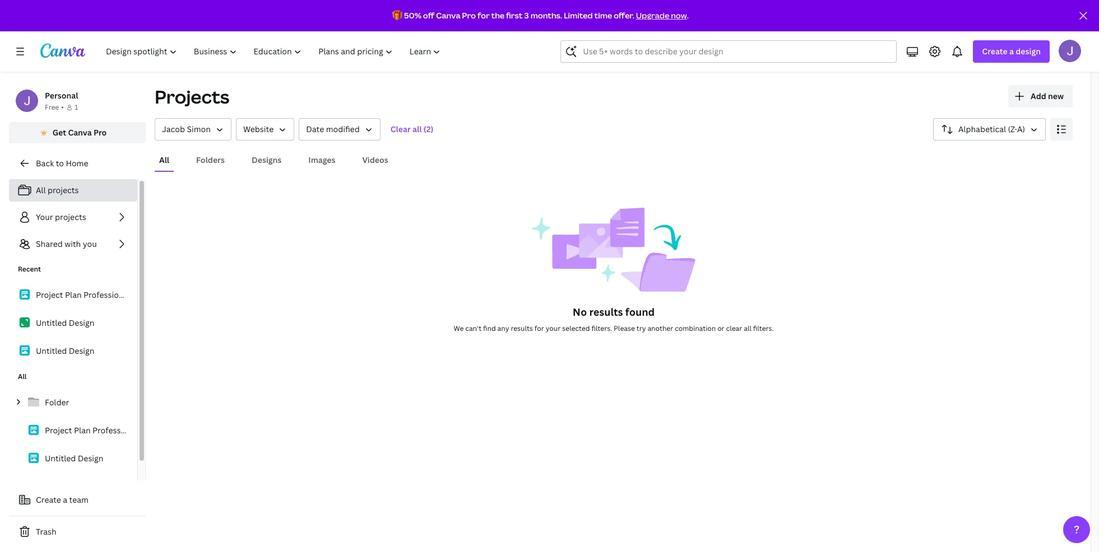 Task type: describe. For each thing, give the bounding box(es) containing it.
new
[[1048, 91, 1064, 101]]

get canva pro button
[[9, 122, 146, 143]]

found
[[625, 305, 655, 319]]

🎁
[[392, 10, 403, 21]]

(2)
[[424, 124, 433, 135]]

0 vertical spatial results
[[589, 305, 623, 319]]

projects for your projects
[[55, 212, 86, 223]]

videos
[[362, 155, 388, 165]]

a for design
[[1010, 46, 1014, 57]]

create a design button
[[973, 40, 1050, 63]]

free
[[45, 103, 59, 112]]

.
[[687, 10, 689, 21]]

0 vertical spatial canva
[[436, 10, 460, 21]]

Date modified button
[[299, 118, 380, 141]]

untitled design for list containing folder
[[45, 453, 103, 464]]

designs button
[[247, 150, 286, 171]]

designs
[[252, 155, 282, 165]]

shared with you
[[36, 239, 97, 249]]

shared with you link
[[9, 233, 137, 256]]

list containing all projects
[[9, 179, 137, 256]]

1 vertical spatial design
[[69, 346, 94, 356]]

create a team
[[36, 495, 89, 506]]

please
[[614, 324, 635, 334]]

personal
[[45, 90, 78, 101]]

jacob
[[162, 124, 185, 135]]

folder link
[[9, 391, 137, 415]]

0 vertical spatial all
[[413, 124, 422, 135]]

all projects
[[36, 185, 79, 196]]

you
[[83, 239, 97, 249]]

0 vertical spatial untitled design
[[36, 318, 94, 328]]

a)
[[1017, 124, 1025, 135]]

your projects link
[[9, 206, 137, 229]]

canva inside button
[[68, 127, 92, 138]]

simon
[[187, 124, 211, 135]]

your
[[36, 212, 53, 223]]

selected
[[562, 324, 590, 334]]

for inside no results found we can't find any results for your selected filters. please try another combination or clear all filters.
[[535, 324, 544, 334]]

3
[[524, 10, 529, 21]]

untitled design link for list containing untitled design
[[9, 340, 137, 363]]

images
[[308, 155, 335, 165]]

0 horizontal spatial all
[[18, 372, 27, 382]]

back to home link
[[9, 152, 146, 175]]

alphabetical (z-a)
[[959, 124, 1025, 135]]

with
[[65, 239, 81, 249]]

projects for all projects
[[48, 185, 79, 196]]

off
[[423, 10, 435, 21]]

months.
[[531, 10, 562, 21]]

1 filters. from the left
[[592, 324, 612, 334]]

all for all projects
[[36, 185, 46, 196]]

videos button
[[358, 150, 393, 171]]

all projects link
[[9, 179, 137, 202]]

website
[[243, 124, 274, 135]]

get canva pro
[[52, 127, 107, 138]]

your projects
[[36, 212, 86, 223]]

0 vertical spatial design
[[69, 318, 94, 328]]

clear
[[390, 124, 411, 135]]

untitled design for list containing untitled design
[[36, 346, 94, 356]]

we
[[454, 324, 464, 334]]

pro inside button
[[94, 127, 107, 138]]

create for create a team
[[36, 495, 61, 506]]

Search search field
[[583, 41, 875, 62]]

date modified
[[306, 124, 360, 135]]

create a team button
[[9, 489, 146, 512]]

0 vertical spatial for
[[478, 10, 490, 21]]

1 untitled design link from the top
[[9, 312, 137, 335]]

no
[[573, 305, 587, 319]]

your
[[546, 324, 561, 334]]

all inside no results found we can't find any results for your selected filters. please try another combination or clear all filters.
[[744, 324, 752, 334]]

folder
[[45, 397, 69, 408]]

folders button
[[192, 150, 229, 171]]

back
[[36, 158, 54, 169]]

team
[[69, 495, 89, 506]]

to
[[56, 158, 64, 169]]

offer.
[[614, 10, 634, 21]]



Task type: vqa. For each thing, say whether or not it's contained in the screenshot.
free
yes



Task type: locate. For each thing, give the bounding box(es) containing it.
limited
[[564, 10, 593, 21]]

0 vertical spatial list
[[9, 179, 137, 256]]

2 filters. from the left
[[753, 324, 774, 334]]

shared
[[36, 239, 63, 249]]

2 vertical spatial design
[[78, 453, 103, 464]]

list containing folder
[[9, 391, 137, 499]]

list containing untitled design
[[9, 284, 137, 363]]

1 vertical spatial create
[[36, 495, 61, 506]]

0 vertical spatial all
[[159, 155, 169, 165]]

a inside dropdown button
[[1010, 46, 1014, 57]]

jacob simon
[[162, 124, 211, 135]]

2 vertical spatial untitled design
[[45, 453, 103, 464]]

2 horizontal spatial all
[[159, 155, 169, 165]]

1 vertical spatial pro
[[94, 127, 107, 138]]

list
[[9, 179, 137, 256], [9, 284, 137, 363], [9, 391, 137, 499]]

1 horizontal spatial a
[[1010, 46, 1014, 57]]

1 vertical spatial list
[[9, 284, 137, 363]]

0 vertical spatial untitled
[[36, 318, 67, 328]]

a inside button
[[63, 495, 67, 506]]

0 horizontal spatial a
[[63, 495, 67, 506]]

Owner button
[[155, 118, 231, 141]]

1 horizontal spatial for
[[535, 324, 544, 334]]

another
[[648, 324, 673, 334]]

projects inside "all projects" link
[[48, 185, 79, 196]]

any
[[498, 324, 509, 334]]

canva
[[436, 10, 460, 21], [68, 127, 92, 138]]

for left the
[[478, 10, 490, 21]]

1 horizontal spatial all
[[36, 185, 46, 196]]

1 horizontal spatial results
[[589, 305, 623, 319]]

all inside all button
[[159, 155, 169, 165]]

filters. right clear
[[753, 324, 774, 334]]

2 vertical spatial untitled
[[45, 453, 76, 464]]

untitled for untitled design link related to list containing untitled design
[[36, 346, 67, 356]]

a for team
[[63, 495, 67, 506]]

for left "your"
[[535, 324, 544, 334]]

trash link
[[9, 521, 146, 544]]

1 horizontal spatial canva
[[436, 10, 460, 21]]

1 vertical spatial all
[[36, 185, 46, 196]]

0 horizontal spatial for
[[478, 10, 490, 21]]

no results found we can't find any results for your selected filters. please try another combination or clear all filters.
[[454, 305, 774, 334]]

canva right off
[[436, 10, 460, 21]]

1 vertical spatial all
[[744, 324, 752, 334]]

2 vertical spatial list
[[9, 391, 137, 499]]

1 vertical spatial results
[[511, 324, 533, 334]]

0 horizontal spatial pro
[[94, 127, 107, 138]]

1
[[74, 103, 78, 112]]

filters. left please
[[592, 324, 612, 334]]

canva right get
[[68, 127, 92, 138]]

all inside "all projects" link
[[36, 185, 46, 196]]

for
[[478, 10, 490, 21], [535, 324, 544, 334]]

0 vertical spatial untitled design link
[[9, 312, 137, 335]]

all right clear
[[744, 324, 752, 334]]

2 list from the top
[[9, 284, 137, 363]]

untitled for third untitled design link from the bottom of the page
[[36, 318, 67, 328]]

untitled
[[36, 318, 67, 328], [36, 346, 67, 356], [45, 453, 76, 464]]

pro left the
[[462, 10, 476, 21]]

0 vertical spatial pro
[[462, 10, 476, 21]]

0 vertical spatial a
[[1010, 46, 1014, 57]]

(z-
[[1008, 124, 1017, 135]]

home
[[66, 158, 88, 169]]

untitled design link for list containing folder
[[9, 447, 137, 471]]

1 vertical spatial projects
[[55, 212, 86, 223]]

create left the team
[[36, 495, 61, 506]]

projects inside your projects link
[[55, 212, 86, 223]]

now
[[671, 10, 687, 21]]

1 vertical spatial for
[[535, 324, 544, 334]]

0 horizontal spatial canva
[[68, 127, 92, 138]]

first
[[506, 10, 523, 21]]

can't
[[465, 324, 482, 334]]

projects right your at the left top
[[55, 212, 86, 223]]

results up please
[[589, 305, 623, 319]]

None search field
[[561, 40, 897, 63]]

2 untitled design link from the top
[[9, 340, 137, 363]]

create a design
[[982, 46, 1041, 57]]

design
[[69, 318, 94, 328], [69, 346, 94, 356], [78, 453, 103, 464]]

0 vertical spatial projects
[[48, 185, 79, 196]]

projects
[[48, 185, 79, 196], [55, 212, 86, 223]]

create inside dropdown button
[[982, 46, 1008, 57]]

modified
[[326, 124, 360, 135]]

1 horizontal spatial pro
[[462, 10, 476, 21]]

back to home
[[36, 158, 88, 169]]

upgrade now button
[[636, 10, 687, 21]]

3 untitled design link from the top
[[9, 447, 137, 471]]

create inside button
[[36, 495, 61, 506]]

results
[[589, 305, 623, 319], [511, 324, 533, 334]]

upgrade
[[636, 10, 669, 21]]

the
[[491, 10, 505, 21]]

0 horizontal spatial all
[[413, 124, 422, 135]]

•
[[61, 103, 64, 112]]

untitled design link
[[9, 312, 137, 335], [9, 340, 137, 363], [9, 447, 137, 471]]

2 vertical spatial all
[[18, 372, 27, 382]]

clear
[[726, 324, 742, 334]]

recent
[[18, 265, 41, 274]]

or
[[718, 324, 725, 334]]

create
[[982, 46, 1008, 57], [36, 495, 61, 506]]

0 horizontal spatial create
[[36, 495, 61, 506]]

images button
[[304, 150, 340, 171]]

create for create a design
[[982, 46, 1008, 57]]

all
[[413, 124, 422, 135], [744, 324, 752, 334]]

all for all button
[[159, 155, 169, 165]]

all left (2)
[[413, 124, 422, 135]]

all button
[[155, 150, 174, 171]]

0 horizontal spatial filters.
[[592, 324, 612, 334]]

a left design
[[1010, 46, 1014, 57]]

try
[[637, 324, 646, 334]]

find
[[483, 324, 496, 334]]

combination
[[675, 324, 716, 334]]

time
[[594, 10, 612, 21]]

3 list from the top
[[9, 391, 137, 499]]

1 vertical spatial untitled
[[36, 346, 67, 356]]

1 horizontal spatial create
[[982, 46, 1008, 57]]

1 horizontal spatial filters.
[[753, 324, 774, 334]]

a left the team
[[63, 495, 67, 506]]

projects
[[155, 85, 230, 109]]

1 horizontal spatial all
[[744, 324, 752, 334]]

date
[[306, 124, 324, 135]]

1 vertical spatial untitled design link
[[9, 340, 137, 363]]

1 list from the top
[[9, 179, 137, 256]]

projects down back to home
[[48, 185, 79, 196]]

add
[[1031, 91, 1046, 101]]

jacob simon image
[[1059, 40, 1081, 62]]

1 vertical spatial a
[[63, 495, 67, 506]]

results right "any"
[[511, 324, 533, 334]]

pro up back to home link
[[94, 127, 107, 138]]

add new button
[[1008, 85, 1073, 108]]

untitled for list containing folder untitled design link
[[45, 453, 76, 464]]

Sort by button
[[933, 118, 1046, 141]]

🎁 50% off canva pro for the first 3 months. limited time offer. upgrade now .
[[392, 10, 689, 21]]

50%
[[404, 10, 421, 21]]

get
[[52, 127, 66, 138]]

1 vertical spatial canva
[[68, 127, 92, 138]]

create left design
[[982, 46, 1008, 57]]

design
[[1016, 46, 1041, 57]]

add new
[[1031, 91, 1064, 101]]

a
[[1010, 46, 1014, 57], [63, 495, 67, 506]]

clear all (2)
[[390, 124, 433, 135]]

trash
[[36, 527, 56, 538]]

1 vertical spatial untitled design
[[36, 346, 94, 356]]

0 horizontal spatial results
[[511, 324, 533, 334]]

folders
[[196, 155, 225, 165]]

pro
[[462, 10, 476, 21], [94, 127, 107, 138]]

filters.
[[592, 324, 612, 334], [753, 324, 774, 334]]

Category button
[[236, 118, 294, 141]]

alphabetical
[[959, 124, 1006, 135]]

clear all (2) link
[[385, 118, 439, 141]]

2 vertical spatial untitled design link
[[9, 447, 137, 471]]

0 vertical spatial create
[[982, 46, 1008, 57]]

free •
[[45, 103, 64, 112]]

top level navigation element
[[99, 40, 450, 63]]



